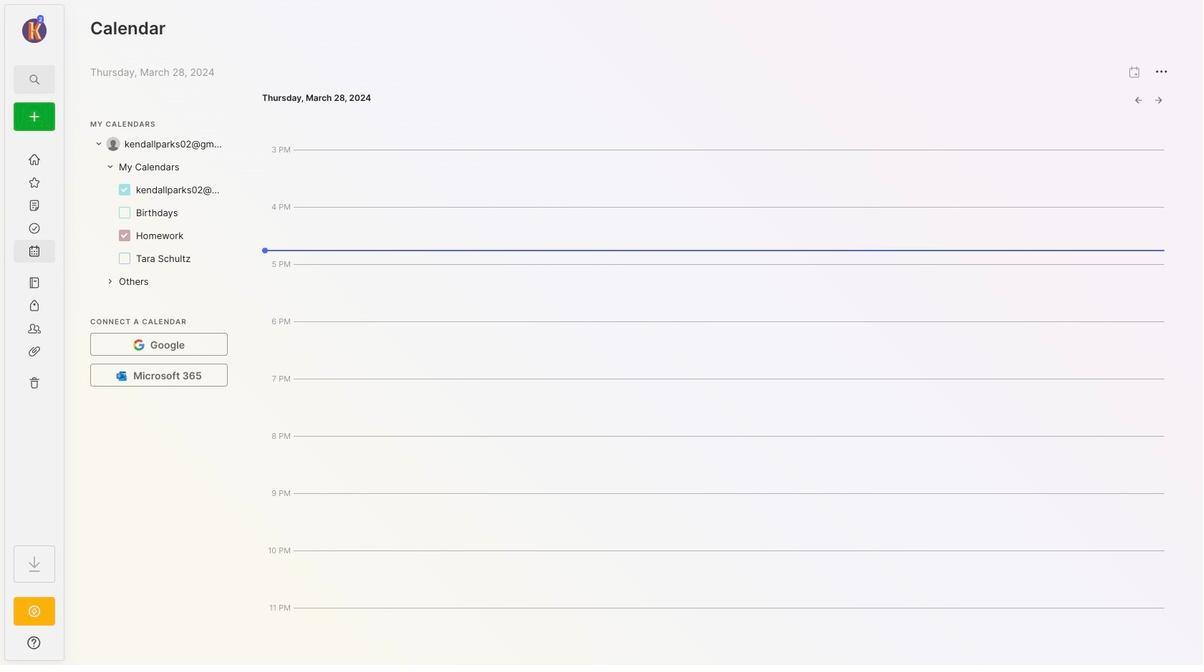 Task type: locate. For each thing, give the bounding box(es) containing it.
cell for 6th 'row' from the top of the page
[[136, 251, 196, 266]]

cell for fourth 'row' from the bottom of the page
[[136, 206, 184, 220]]

arrow image
[[106, 163, 115, 171]]

2 row from the top
[[90, 155, 228, 178]]

0 horizontal spatial arrow image
[[95, 140, 103, 148]]

row down select481 'option'
[[90, 247, 228, 270]]

click to expand image
[[63, 639, 73, 656]]

1 row from the top
[[90, 133, 228, 155]]

row up select481 'option'
[[90, 201, 228, 224]]

6 row from the top
[[90, 247, 228, 270]]

row up select477 option
[[90, 155, 228, 178]]

more actions image
[[1153, 63, 1171, 80]]

row up arrow image
[[90, 133, 228, 155]]

row group
[[90, 155, 228, 270]]

row up the select483 checkbox in the left of the page
[[90, 224, 228, 247]]

main element
[[0, 0, 69, 666]]

WHAT'S NEW field
[[5, 632, 64, 655]]

row
[[90, 133, 228, 155], [90, 155, 228, 178], [90, 178, 228, 201], [90, 201, 228, 224], [90, 224, 228, 247], [90, 247, 228, 270], [90, 270, 228, 293]]

tree
[[5, 140, 64, 533]]

row down the select483 checkbox in the left of the page
[[90, 270, 228, 293]]

1 horizontal spatial arrow image
[[106, 277, 115, 286]]

arrow image
[[95, 140, 103, 148], [106, 277, 115, 286]]

7 row from the top
[[90, 270, 228, 293]]

grid
[[90, 133, 228, 293]]

cell
[[125, 137, 228, 151], [115, 160, 179, 174], [136, 183, 228, 197], [136, 206, 184, 220], [136, 229, 189, 243], [136, 251, 196, 266], [115, 274, 149, 289]]

0 vertical spatial arrow image
[[95, 140, 103, 148]]

1 vertical spatial arrow image
[[106, 277, 115, 286]]

cell for third 'row' from the bottom of the page
[[136, 229, 189, 243]]

row up select479 checkbox
[[90, 178, 228, 201]]

4 row from the top
[[90, 201, 228, 224]]

Choose date to view field
[[262, 92, 371, 104]]

arrow image for first 'row' from the top of the page
[[95, 140, 103, 148]]



Task type: vqa. For each thing, say whether or not it's contained in the screenshot.
the Select481 checkbox
yes



Task type: describe. For each thing, give the bounding box(es) containing it.
5 row from the top
[[90, 224, 228, 247]]

home image
[[27, 153, 42, 167]]

More actions field
[[1148, 57, 1176, 87]]

Select481 checkbox
[[119, 230, 130, 241]]

Select483 checkbox
[[119, 253, 130, 264]]

Account field
[[5, 14, 64, 45]]

Select479 checkbox
[[119, 207, 130, 219]]

upgrade image
[[26, 603, 43, 620]]

cell for seventh 'row'
[[115, 274, 149, 289]]

cell for 5th 'row' from the bottom of the page
[[136, 183, 228, 197]]

edit search image
[[26, 71, 43, 88]]

cell for 6th 'row' from the bottom
[[115, 160, 179, 174]]

tree inside main element
[[5, 140, 64, 533]]

Select477 checkbox
[[119, 184, 130, 196]]

arrow image for seventh 'row'
[[106, 277, 115, 286]]

3 row from the top
[[90, 178, 228, 201]]



